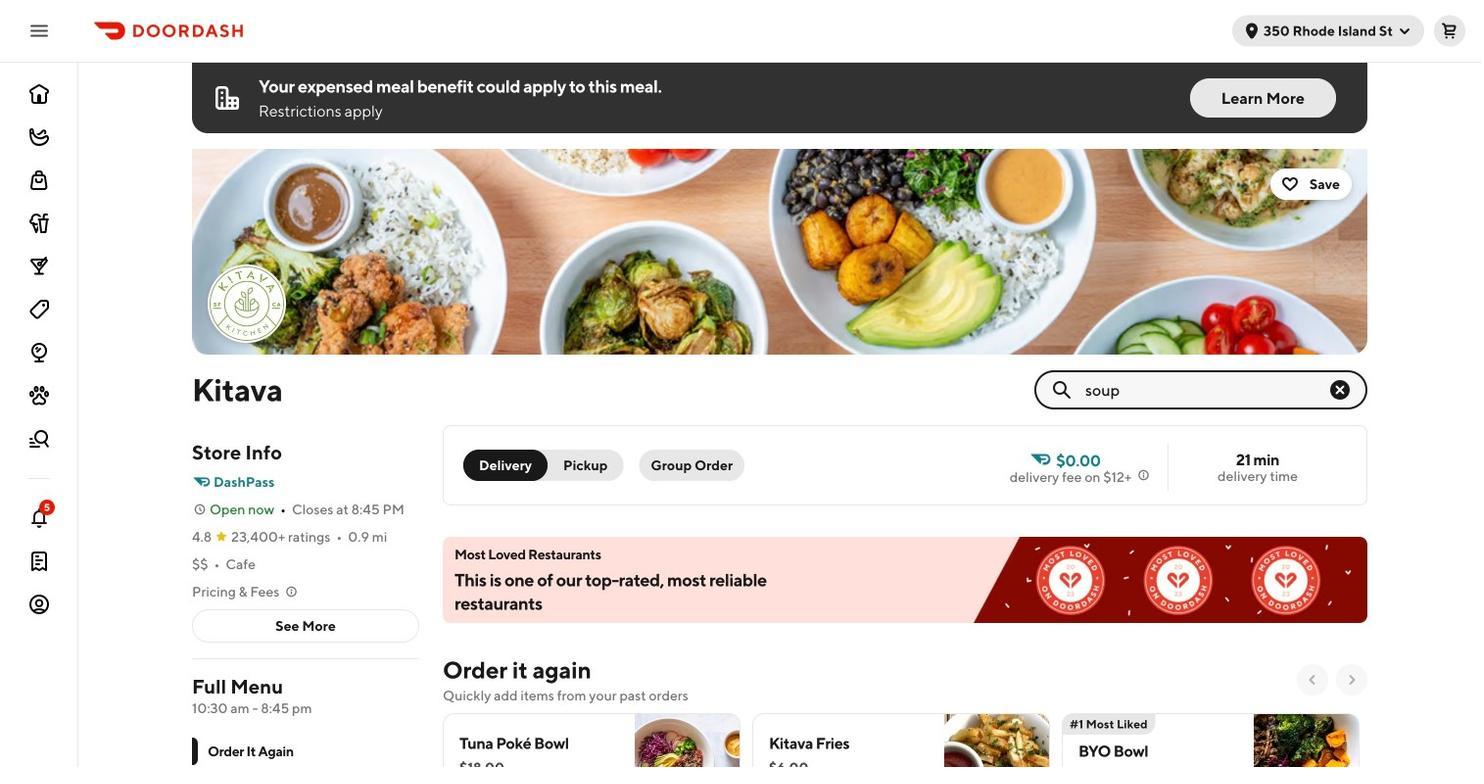 Task type: locate. For each thing, give the bounding box(es) containing it.
kitava image
[[192, 149, 1368, 355], [210, 267, 284, 341]]

None radio
[[463, 450, 548, 481]]

next button of carousel image
[[1344, 672, 1360, 688]]

None radio
[[536, 450, 624, 481]]

previous button of carousel image
[[1305, 672, 1321, 688]]

open menu image
[[27, 19, 51, 43]]

order methods option group
[[463, 450, 624, 481]]

Item Search search field
[[1086, 379, 1329, 401]]

heading
[[443, 655, 592, 686]]



Task type: vqa. For each thing, say whether or not it's contained in the screenshot.
heading
yes



Task type: describe. For each thing, give the bounding box(es) containing it.
0 items, open order cart image
[[1442, 23, 1458, 39]]



